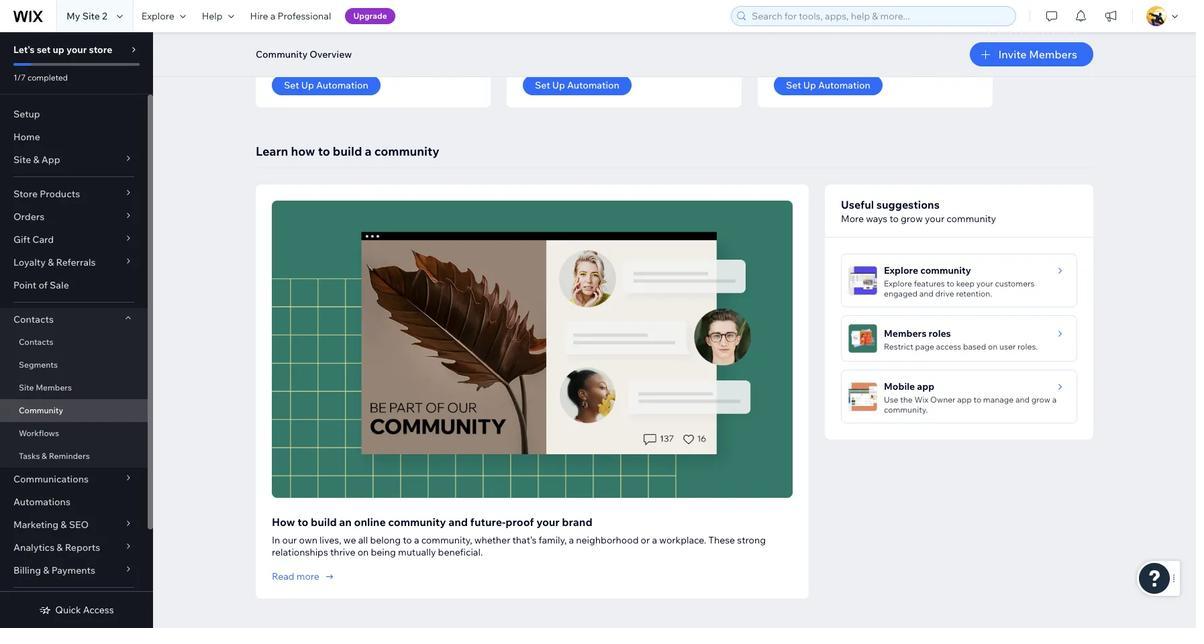 Task type: describe. For each thing, give the bounding box(es) containing it.
community link
[[0, 399, 148, 422]]

after
[[570, 44, 594, 58]]

list containing welcome new site members with an email
[[256, 0, 1094, 107]]

hire a professional
[[250, 10, 331, 22]]

order
[[894, 44, 922, 58]]

a right hire
[[270, 10, 276, 22]]

a right how
[[365, 144, 372, 159]]

drive
[[936, 289, 954, 299]]

how to build an online community and future-proof your brand image
[[272, 201, 793, 498]]

invite members
[[999, 48, 1078, 61]]

contacts button
[[0, 308, 148, 331]]

set up automation button for welcome new site members with an email
[[272, 75, 381, 95]]

to right how
[[318, 144, 330, 159]]

invite
[[999, 48, 1027, 61]]

more
[[297, 571, 320, 583]]

set for welcome new site members with an email
[[284, 79, 299, 91]]

quick
[[55, 604, 81, 616]]

your inside the sidebar element
[[66, 44, 87, 56]]

automation for new
[[316, 79, 368, 91]]

explore for explore features to keep your customers engaged and drive retention.
[[884, 279, 912, 289]]

automation for feedback
[[818, 79, 871, 91]]

segments link
[[0, 354, 148, 377]]

mobile
[[884, 381, 915, 393]]

orders button
[[0, 205, 148, 228]]

0 vertical spatial site
[[82, 10, 100, 22]]

loyalty
[[13, 256, 46, 269]]

reports
[[65, 542, 100, 554]]

seo
[[69, 519, 89, 531]]

beneficial.
[[438, 547, 483, 559]]

members inside check-in with new site members 14 days after they join
[[659, 28, 707, 42]]

with inside check-in with new site members 14 days after they join
[[591, 28, 613, 42]]

useful suggestions more ways to grow your community
[[841, 198, 996, 225]]

referrals
[[56, 256, 96, 269]]

days
[[544, 44, 568, 58]]

explore for explore
[[142, 10, 174, 22]]

feedback
[[840, 28, 887, 42]]

professional
[[278, 10, 331, 22]]

up for request feedback from clients when they place an order
[[803, 79, 816, 91]]

check-in with new site members 14 days after they join
[[544, 28, 722, 58]]

grow inside use the wix owner app to manage and grow a community.
[[1032, 395, 1051, 405]]

quick access
[[55, 604, 114, 616]]

store
[[89, 44, 112, 56]]

an inside request feedback from clients when they place an order
[[879, 44, 892, 58]]

tasks & reminders
[[19, 451, 90, 461]]

marketing
[[13, 519, 59, 531]]

and inside 'how to build an online community and future-proof your brand in our own lives, we all belong to a community, whether that's family, a neighborhood or a workplace. these strong relationships thrive on being mutually beneficial.'
[[449, 516, 468, 529]]

and for community
[[920, 289, 934, 299]]

products
[[40, 188, 80, 200]]

relationships
[[272, 547, 328, 559]]

analytics
[[13, 542, 55, 554]]

store products button
[[0, 183, 148, 205]]

community overview button
[[249, 44, 359, 64]]

family,
[[539, 535, 567, 547]]

community for community
[[19, 406, 63, 416]]

orders
[[13, 211, 44, 223]]

upgrade
[[353, 11, 387, 21]]

roles
[[929, 328, 951, 340]]

set up automation button for check-in with new site members 14 days after they join
[[523, 75, 632, 95]]

user
[[1000, 342, 1016, 352]]

up
[[53, 44, 64, 56]]

request
[[795, 28, 837, 42]]

set up automation for check-in with new site members 14 days after they join
[[535, 79, 620, 91]]

billing & payments
[[13, 565, 95, 577]]

contacts for contacts dropdown button
[[13, 314, 54, 326]]

set up automation for request feedback from clients when they place an order
[[786, 79, 871, 91]]

site & app button
[[0, 148, 148, 171]]

grow inside useful suggestions more ways to grow your community
[[901, 213, 923, 225]]

members for site members
[[36, 383, 72, 393]]

use the wix owner app to manage and grow a community.
[[884, 395, 1057, 415]]

a right family,
[[569, 535, 574, 547]]

and for app
[[1016, 395, 1030, 405]]

contacts link
[[0, 331, 148, 354]]

help button
[[194, 0, 242, 32]]

to up own on the left bottom of page
[[298, 516, 308, 529]]

store products
[[13, 188, 80, 200]]

on inside 'how to build an online community and future-proof your brand in our own lives, we all belong to a community, whether that's family, a neighborhood or a workplace. these strong relationships thrive on being mutually beneficial.'
[[358, 547, 369, 559]]

& for tasks
[[42, 451, 47, 461]]

explore community
[[884, 265, 971, 277]]

app
[[41, 154, 60, 166]]

let's
[[13, 44, 35, 56]]

members inside welcome new site members with an email
[[391, 28, 439, 42]]

they inside request feedback from clients when they place an order
[[825, 44, 847, 58]]

we
[[344, 535, 356, 547]]

an inside 'how to build an online community and future-proof your brand in our own lives, we all belong to a community, whether that's family, a neighborhood or a workplace. these strong relationships thrive on being mutually beneficial.'
[[339, 516, 352, 529]]

hire
[[250, 10, 268, 22]]

to inside useful suggestions more ways to grow your community
[[890, 213, 899, 225]]

in
[[579, 28, 589, 42]]

build inside 'how to build an online community and future-proof your brand in our own lives, we all belong to a community, whether that's family, a neighborhood or a workplace. these strong relationships thrive on being mutually beneficial.'
[[311, 516, 337, 529]]

check-
[[544, 28, 579, 42]]

to inside use the wix owner app to manage and grow a community.
[[974, 395, 982, 405]]

our
[[282, 535, 297, 547]]

0 vertical spatial on
[[988, 342, 998, 352]]

of
[[39, 279, 48, 291]]

based
[[963, 342, 986, 352]]

setup link
[[0, 103, 148, 126]]

roles.
[[1018, 342, 1038, 352]]

1 horizontal spatial members
[[884, 328, 927, 340]]

or
[[641, 535, 650, 547]]

the
[[900, 395, 913, 405]]

access
[[936, 342, 962, 352]]

to right belong
[[403, 535, 412, 547]]

sidebar element
[[0, 32, 153, 628]]

set up automation button for request feedback from clients when they place an order
[[774, 75, 883, 95]]

contacts for contacts "link"
[[19, 337, 53, 347]]

billing & payments button
[[0, 559, 148, 582]]

your inside 'how to build an online community and future-proof your brand in our own lives, we all belong to a community, whether that's family, a neighborhood or a workplace. these strong relationships thrive on being mutually beneficial.'
[[537, 516, 560, 529]]

& for billing
[[43, 565, 49, 577]]

these
[[709, 535, 735, 547]]

a inside use the wix owner app to manage and grow a community.
[[1052, 395, 1057, 405]]

new inside check-in with new site members 14 days after they join
[[615, 28, 636, 42]]

let's set up your store
[[13, 44, 112, 56]]

belong
[[370, 535, 401, 547]]

request feedback from clients when they place an order
[[795, 28, 950, 58]]

& for loyalty
[[48, 256, 54, 269]]

site inside welcome new site members with an email
[[370, 28, 388, 42]]



Task type: locate. For each thing, give the bounding box(es) containing it.
site inside popup button
[[13, 154, 31, 166]]

2 vertical spatial site
[[19, 383, 34, 393]]

site up join
[[638, 28, 657, 42]]

that's
[[513, 535, 537, 547]]

members left 14 at the top right of the page
[[659, 28, 707, 42]]

point of sale
[[13, 279, 69, 291]]

up
[[301, 79, 314, 91], [552, 79, 565, 91], [803, 79, 816, 91]]

access
[[83, 604, 114, 616]]

marketing & seo
[[13, 519, 89, 531]]

community,
[[421, 535, 472, 547]]

how to build an online community and future-proof your brand in our own lives, we all belong to a community, whether that's family, a neighborhood or a workplace. these strong relationships thrive on being mutually beneficial.
[[272, 516, 766, 559]]

an up we
[[339, 516, 352, 529]]

contacts inside dropdown button
[[13, 314, 54, 326]]

manage
[[983, 395, 1014, 405]]

with inside welcome new site members with an email
[[441, 28, 463, 42]]

community inside useful suggestions more ways to grow your community
[[947, 213, 996, 225]]

overview
[[310, 48, 352, 60]]

0 horizontal spatial up
[[301, 79, 314, 91]]

app inside use the wix owner app to manage and grow a community.
[[958, 395, 972, 405]]

set up automation down overview
[[284, 79, 368, 91]]

thrive
[[330, 547, 356, 559]]

new inside welcome new site members with an email
[[346, 28, 367, 42]]

2 vertical spatial members
[[36, 383, 72, 393]]

help
[[202, 10, 223, 22]]

3 set up automation from the left
[[786, 79, 871, 91]]

completed
[[27, 73, 68, 83]]

1/7 completed
[[13, 73, 68, 83]]

3 automation from the left
[[818, 79, 871, 91]]

0 horizontal spatial members
[[391, 28, 439, 42]]

& for analytics
[[57, 542, 63, 554]]

1 horizontal spatial and
[[920, 289, 934, 299]]

up down community overview
[[301, 79, 314, 91]]

1 horizontal spatial site
[[638, 28, 657, 42]]

set up automation button down after
[[523, 75, 632, 95]]

0 horizontal spatial set up automation
[[284, 79, 368, 91]]

2 horizontal spatial members
[[1029, 48, 1078, 61]]

2 horizontal spatial up
[[803, 79, 816, 91]]

site for site & app
[[13, 154, 31, 166]]

set
[[37, 44, 51, 56]]

1 vertical spatial build
[[311, 516, 337, 529]]

members up restrict
[[884, 328, 927, 340]]

1 up from the left
[[301, 79, 314, 91]]

explore up engaged
[[884, 265, 919, 277]]

and left drive
[[920, 289, 934, 299]]

2 automation from the left
[[567, 79, 620, 91]]

2 horizontal spatial an
[[879, 44, 892, 58]]

0 horizontal spatial and
[[449, 516, 468, 529]]

& for marketing
[[61, 519, 67, 531]]

1 horizontal spatial new
[[615, 28, 636, 42]]

community overview
[[256, 48, 352, 60]]

site inside check-in with new site members 14 days after they join
[[638, 28, 657, 42]]

members
[[391, 28, 439, 42], [659, 28, 707, 42]]

1 members from the left
[[391, 28, 439, 42]]

set up automation for welcome new site members with an email
[[284, 79, 368, 91]]

automations
[[13, 496, 70, 508]]

2 with from the left
[[591, 28, 613, 42]]

store
[[13, 188, 38, 200]]

& inside popup button
[[61, 519, 67, 531]]

they inside check-in with new site members 14 days after they join
[[597, 44, 619, 58]]

community
[[256, 48, 308, 60], [19, 406, 63, 416]]

my
[[66, 10, 80, 22]]

0 vertical spatial community
[[256, 48, 308, 60]]

more
[[841, 213, 864, 225]]

explore inside explore features to keep your customers engaged and drive retention.
[[884, 279, 912, 289]]

community.
[[884, 405, 928, 415]]

segments
[[19, 360, 58, 370]]

features
[[914, 279, 945, 289]]

2 horizontal spatial set
[[786, 79, 801, 91]]

to left keep on the top of the page
[[947, 279, 955, 289]]

1 vertical spatial members
[[884, 328, 927, 340]]

0 horizontal spatial community
[[19, 406, 63, 416]]

an right the 'place'
[[879, 44, 892, 58]]

1 set from the left
[[284, 79, 299, 91]]

0 vertical spatial build
[[333, 144, 362, 159]]

contacts
[[13, 314, 54, 326], [19, 337, 53, 347]]

with
[[441, 28, 463, 42], [591, 28, 613, 42]]

and inside use the wix owner app to manage and grow a community.
[[1016, 395, 1030, 405]]

0 vertical spatial contacts
[[13, 314, 54, 326]]

build right how
[[333, 144, 362, 159]]

set for check-in with new site members 14 days after they join
[[535, 79, 550, 91]]

1 vertical spatial and
[[1016, 395, 1030, 405]]

restrict page access based on user roles.
[[884, 342, 1038, 352]]

up for check-in with new site members 14 days after they join
[[552, 79, 565, 91]]

members inside button
[[1029, 48, 1078, 61]]

2 vertical spatial and
[[449, 516, 468, 529]]

1 set up automation button from the left
[[272, 75, 381, 95]]

2 horizontal spatial set up automation
[[786, 79, 871, 91]]

place
[[850, 44, 877, 58]]

set
[[284, 79, 299, 91], [535, 79, 550, 91], [786, 79, 801, 91]]

1 vertical spatial contacts
[[19, 337, 53, 347]]

setup
[[13, 108, 40, 120]]

community down hire a professional
[[256, 48, 308, 60]]

community inside the sidebar element
[[19, 406, 63, 416]]

2 horizontal spatial automation
[[818, 79, 871, 91]]

0 horizontal spatial app
[[917, 381, 935, 393]]

your up family,
[[537, 516, 560, 529]]

members for invite members
[[1029, 48, 1078, 61]]

owner
[[930, 395, 956, 405]]

proof
[[506, 516, 534, 529]]

and right manage
[[1016, 395, 1030, 405]]

0 horizontal spatial they
[[597, 44, 619, 58]]

0 horizontal spatial set
[[284, 79, 299, 91]]

set down when
[[786, 79, 801, 91]]

2 new from the left
[[615, 28, 636, 42]]

to right ways
[[890, 213, 899, 225]]

community up the workflows
[[19, 406, 63, 416]]

set down community overview
[[284, 79, 299, 91]]

1 horizontal spatial grow
[[1032, 395, 1051, 405]]

1 horizontal spatial up
[[552, 79, 565, 91]]

community inside button
[[256, 48, 308, 60]]

from
[[890, 28, 914, 42]]

an inside welcome new site members with an email
[[297, 44, 309, 58]]

your right keep on the top of the page
[[977, 279, 993, 289]]

grow right manage
[[1032, 395, 1051, 405]]

build up the lives,
[[311, 516, 337, 529]]

0 vertical spatial and
[[920, 289, 934, 299]]

1 vertical spatial explore
[[884, 265, 919, 277]]

0 horizontal spatial members
[[36, 383, 72, 393]]

community for community overview
[[256, 48, 308, 60]]

set up automation button down when
[[774, 75, 883, 95]]

your down suggestions
[[925, 213, 945, 225]]

0 horizontal spatial site
[[370, 28, 388, 42]]

1 they from the left
[[597, 44, 619, 58]]

join
[[622, 44, 640, 58]]

invite members button
[[970, 42, 1094, 66]]

communications
[[13, 473, 89, 485]]

a right manage
[[1052, 395, 1057, 405]]

contacts up segments
[[19, 337, 53, 347]]

explore for explore community
[[884, 265, 919, 277]]

0 horizontal spatial with
[[441, 28, 463, 42]]

hire a professional link
[[242, 0, 339, 32]]

workflows
[[19, 428, 59, 438]]

1 horizontal spatial members
[[659, 28, 707, 42]]

contacts down the point of sale
[[13, 314, 54, 326]]

3 set from the left
[[786, 79, 801, 91]]

billing
[[13, 565, 41, 577]]

0 vertical spatial members
[[1029, 48, 1078, 61]]

site down segments
[[19, 383, 34, 393]]

2 set up automation from the left
[[535, 79, 620, 91]]

suggestions
[[877, 198, 940, 211]]

1 vertical spatial grow
[[1032, 395, 1051, 405]]

your right up
[[66, 44, 87, 56]]

2 set up automation button from the left
[[523, 75, 632, 95]]

to
[[318, 144, 330, 159], [890, 213, 899, 225], [947, 279, 955, 289], [974, 395, 982, 405], [298, 516, 308, 529], [403, 535, 412, 547]]

a right or
[[652, 535, 657, 547]]

home
[[13, 131, 40, 143]]

0 horizontal spatial on
[[358, 547, 369, 559]]

& left app
[[33, 154, 39, 166]]

contacts inside "link"
[[19, 337, 53, 347]]

1 horizontal spatial set up automation button
[[523, 75, 632, 95]]

strong
[[737, 535, 766, 547]]

new down upgrade button
[[346, 28, 367, 42]]

1 with from the left
[[441, 28, 463, 42]]

0 horizontal spatial an
[[297, 44, 309, 58]]

members roles
[[884, 328, 951, 340]]

being
[[371, 547, 396, 559]]

1 vertical spatial site
[[13, 154, 31, 166]]

1 horizontal spatial set
[[535, 79, 550, 91]]

on right we
[[358, 547, 369, 559]]

& for site
[[33, 154, 39, 166]]

1 automation from the left
[[316, 79, 368, 91]]

read more link
[[272, 571, 336, 583]]

14
[[710, 28, 722, 42]]

2 site from the left
[[638, 28, 657, 42]]

1 horizontal spatial on
[[988, 342, 998, 352]]

engaged
[[884, 289, 918, 299]]

marketing & seo button
[[0, 514, 148, 536]]

site left 2 on the top left
[[82, 10, 100, 22]]

1 horizontal spatial they
[[825, 44, 847, 58]]

&
[[33, 154, 39, 166], [48, 256, 54, 269], [42, 451, 47, 461], [61, 519, 67, 531], [57, 542, 63, 554], [43, 565, 49, 577]]

read more
[[272, 571, 320, 583]]

your inside explore features to keep your customers engaged and drive retention.
[[977, 279, 993, 289]]

3 set up automation button from the left
[[774, 75, 883, 95]]

1 site from the left
[[370, 28, 388, 42]]

retention.
[[956, 289, 993, 299]]

automations link
[[0, 491, 148, 514]]

quick access button
[[39, 604, 114, 616]]

email
[[312, 44, 339, 58]]

neighborhood
[[576, 535, 639, 547]]

Search for tools, apps, help & more... field
[[748, 7, 1012, 26]]

& right 'tasks'
[[42, 451, 47, 461]]

1 horizontal spatial app
[[958, 395, 972, 405]]

site down upgrade button
[[370, 28, 388, 42]]

0 vertical spatial explore
[[142, 10, 174, 22]]

& inside "dropdown button"
[[48, 256, 54, 269]]

your
[[66, 44, 87, 56], [925, 213, 945, 225], [977, 279, 993, 289], [537, 516, 560, 529]]

0 horizontal spatial automation
[[316, 79, 368, 91]]

and inside explore features to keep your customers engaged and drive retention.
[[920, 289, 934, 299]]

payments
[[51, 565, 95, 577]]

automation down the 'place'
[[818, 79, 871, 91]]

set up automation button
[[272, 75, 381, 95], [523, 75, 632, 95], [774, 75, 883, 95]]

to left manage
[[974, 395, 982, 405]]

welcome
[[297, 28, 344, 42]]

they left join
[[597, 44, 619, 58]]

1 vertical spatial community
[[19, 406, 63, 416]]

set up automation down when
[[786, 79, 871, 91]]

2 members from the left
[[659, 28, 707, 42]]

mobile app
[[884, 381, 935, 393]]

explore right 2 on the top left
[[142, 10, 174, 22]]

0 vertical spatial app
[[917, 381, 935, 393]]

sale
[[50, 279, 69, 291]]

whether
[[474, 535, 511, 547]]

members down upgrade button
[[391, 28, 439, 42]]

up for welcome new site members with an email
[[301, 79, 314, 91]]

members inside the sidebar element
[[36, 383, 72, 393]]

1 horizontal spatial community
[[256, 48, 308, 60]]

and up community,
[[449, 516, 468, 529]]

0 horizontal spatial grow
[[901, 213, 923, 225]]

0 vertical spatial grow
[[901, 213, 923, 225]]

1 horizontal spatial automation
[[567, 79, 620, 91]]

1 horizontal spatial set up automation
[[535, 79, 620, 91]]

a left community,
[[414, 535, 419, 547]]

your inside useful suggestions more ways to grow your community
[[925, 213, 945, 225]]

members down segments
[[36, 383, 72, 393]]

2 horizontal spatial and
[[1016, 395, 1030, 405]]

2 up from the left
[[552, 79, 565, 91]]

grow down suggestions
[[901, 213, 923, 225]]

0 horizontal spatial set up automation button
[[272, 75, 381, 95]]

community inside 'how to build an online community and future-proof your brand in our own lives, we all belong to a community, whether that's family, a neighborhood or a workplace. these strong relationships thrive on being mutually beneficial.'
[[388, 516, 446, 529]]

set for request feedback from clients when they place an order
[[786, 79, 801, 91]]

& right loyalty
[[48, 256, 54, 269]]

list
[[256, 0, 1094, 107]]

2 they from the left
[[825, 44, 847, 58]]

& inside dropdown button
[[57, 542, 63, 554]]

workflows link
[[0, 422, 148, 445]]

an
[[297, 44, 309, 58], [879, 44, 892, 58], [339, 516, 352, 529]]

& right billing
[[43, 565, 49, 577]]

2 horizontal spatial set up automation button
[[774, 75, 883, 95]]

explore left features
[[884, 279, 912, 289]]

they down request
[[825, 44, 847, 58]]

site for site members
[[19, 383, 34, 393]]

3 up from the left
[[803, 79, 816, 91]]

site down home
[[13, 154, 31, 166]]

home link
[[0, 126, 148, 148]]

on left user at bottom
[[988, 342, 998, 352]]

how
[[291, 144, 315, 159]]

set up automation down after
[[535, 79, 620, 91]]

1 horizontal spatial with
[[591, 28, 613, 42]]

site & app
[[13, 154, 60, 166]]

future-
[[470, 516, 506, 529]]

automation down after
[[567, 79, 620, 91]]

2 vertical spatial explore
[[884, 279, 912, 289]]

1 horizontal spatial an
[[339, 516, 352, 529]]

up down days
[[552, 79, 565, 91]]

members right invite
[[1029, 48, 1078, 61]]

own
[[299, 535, 318, 547]]

on
[[988, 342, 998, 352], [358, 547, 369, 559]]

0 horizontal spatial new
[[346, 28, 367, 42]]

new up join
[[615, 28, 636, 42]]

all
[[358, 535, 368, 547]]

learn
[[256, 144, 288, 159]]

ways
[[866, 213, 888, 225]]

2 set from the left
[[535, 79, 550, 91]]

1 set up automation from the left
[[284, 79, 368, 91]]

set down days
[[535, 79, 550, 91]]

& left seo
[[61, 519, 67, 531]]

1 new from the left
[[346, 28, 367, 42]]

up down when
[[803, 79, 816, 91]]

to inside explore features to keep your customers engaged and drive retention.
[[947, 279, 955, 289]]

1 vertical spatial on
[[358, 547, 369, 559]]

clients
[[916, 28, 950, 42]]

app up the wix
[[917, 381, 935, 393]]

set up automation button down overview
[[272, 75, 381, 95]]

& left reports
[[57, 542, 63, 554]]

an left email
[[297, 44, 309, 58]]

automation down overview
[[316, 79, 368, 91]]

app right owner
[[958, 395, 972, 405]]

1 vertical spatial app
[[958, 395, 972, 405]]

automation for in
[[567, 79, 620, 91]]



Task type: vqa. For each thing, say whether or not it's contained in the screenshot.
2nd the members
yes



